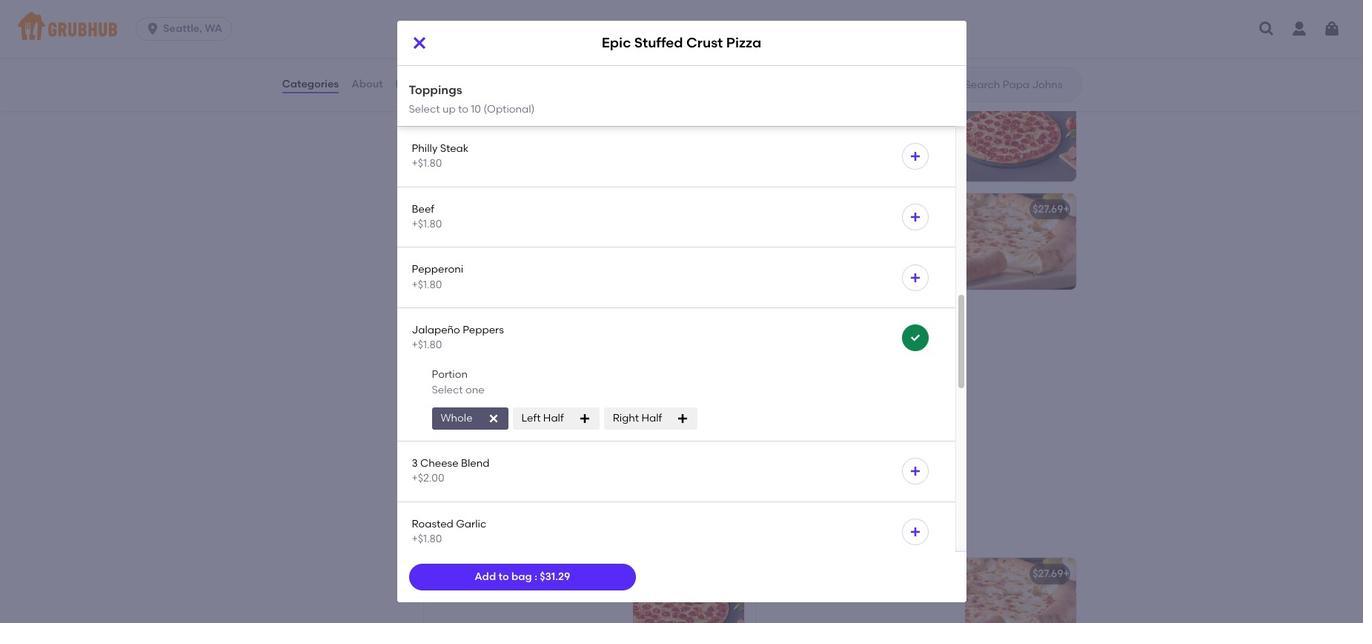 Task type: describe. For each thing, give the bounding box(es) containing it.
grilled chicken +$1.80
[[412, 9, 489, 36]]

reviews
[[396, 78, 437, 90]]

+$1.80 for philly
[[412, 157, 442, 170]]

a- for 1st "shaq-a-roni pizza" button from the top
[[463, 203, 475, 216]]

jalapeño
[[412, 324, 460, 337]]

peppers
[[463, 324, 504, 337]]

shaq- for 2nd "shaq-a-roni pizza" button from the top
[[433, 568, 463, 581]]

+$1.80 for grilled
[[412, 24, 442, 36]]

one for grilled chicken +$1.80
[[466, 69, 485, 81]]

beef
[[412, 203, 435, 216]]

0 vertical spatial epic stuffed crust pizza image
[[965, 194, 1076, 290]]

best sellers most ordered on grubhub
[[421, 353, 550, 386]]

half right right
[[642, 412, 662, 425]]

$19.29 +
[[1034, 95, 1070, 108]]

select for grilled chicken +$1.80
[[432, 69, 463, 81]]

$27.69 + for bottom epic stuffed crust pizza image
[[1033, 568, 1070, 581]]

pizza inside super hawaiian pizza button
[[516, 95, 543, 108]]

0 vertical spatial crust
[[687, 34, 723, 51]]

featured
[[421, 524, 492, 542]]

$19.29
[[1034, 95, 1064, 108]]

portion for jalapeño
[[432, 369, 468, 381]]

2 left from the top
[[522, 412, 541, 425]]

0 vertical spatial epic stuffed crust pizza
[[602, 34, 762, 51]]

select for jalapeño peppers +$1.80
[[432, 384, 463, 397]]

grubhub
[[505, 374, 550, 386]]

toppings select up to 10 (optional)
[[409, 83, 535, 115]]

right
[[613, 412, 639, 425]]

garlic
[[456, 518, 487, 531]]

grilled
[[412, 9, 445, 21]]

1 left from the top
[[522, 97, 541, 110]]

+$1.80 for roasted
[[412, 533, 442, 546]]

roni for 2nd "shaq-a-roni pizza" button from the top
[[475, 568, 497, 581]]

philly steak +$1.80
[[412, 142, 469, 170]]

wa
[[205, 22, 222, 35]]

1 horizontal spatial epic
[[602, 34, 631, 51]]

roasted garlic +$1.80
[[412, 518, 487, 546]]

ordered
[[448, 374, 488, 386]]

epic stuffed crust pizza inside 'button'
[[431, 411, 552, 424]]

svg image inside main navigation "navigation"
[[1258, 20, 1276, 38]]

shaq-a-roni pizza for 1st "shaq-a-roni pizza" button from the top
[[433, 203, 526, 216]]

the meats pizza image
[[633, 0, 744, 73]]

hawaiian
[[465, 95, 514, 108]]

beef +$1.80
[[412, 203, 442, 231]]

1 left half from the top
[[522, 97, 564, 110]]

whole for grilled chicken +$1.80
[[441, 97, 473, 110]]

stuffed inside epic stuffed crust pizza 'button'
[[456, 411, 493, 424]]

one for jalapeño peppers +$1.80
[[466, 384, 485, 397]]

about button
[[351, 58, 384, 111]]

0 vertical spatial stuffed
[[635, 34, 683, 51]]

2 left half from the top
[[522, 412, 564, 425]]

jalapeño peppers +$1.80
[[412, 324, 504, 352]]

1 vertical spatial epic stuffed crust pizza image
[[634, 398, 746, 495]]

main navigation navigation
[[0, 0, 1364, 58]]

about
[[352, 78, 383, 90]]

on
[[490, 374, 503, 386]]

bag
[[512, 571, 532, 584]]

super hawaiian pizza image
[[633, 85, 744, 182]]

to inside toppings select up to 10 (optional)
[[458, 103, 469, 115]]

selection
[[495, 524, 568, 542]]

seattle, wa button
[[136, 17, 238, 41]]

a- for 2nd "shaq-a-roni pizza" button from the top
[[463, 568, 475, 581]]

pizza for 1st "shaq-a-roni pizza" button from the top
[[500, 203, 526, 216]]

super
[[433, 95, 462, 108]]

roasted
[[412, 518, 454, 531]]



Task type: vqa. For each thing, say whether or not it's contained in the screenshot.
Pasta
no



Task type: locate. For each thing, give the bounding box(es) containing it.
1 +$1.80 from the top
[[412, 24, 442, 36]]

portion for grilled
[[432, 54, 468, 66]]

5 +$1.80 from the top
[[412, 339, 442, 352]]

1 shaq-a-roni pizza from the top
[[433, 203, 526, 216]]

1 vertical spatial shaq-a-roni pizza image
[[633, 194, 744, 290]]

Search Papa Johns search field
[[964, 78, 1077, 92]]

0 vertical spatial shaq-
[[433, 203, 463, 216]]

$31.29
[[540, 571, 571, 584]]

shaq- for 1st "shaq-a-roni pizza" button from the top
[[433, 203, 463, 216]]

add to bag : $31.29
[[475, 571, 571, 584]]

a- right beef +$1.80
[[463, 203, 475, 216]]

2 portion from the top
[[432, 369, 468, 381]]

+$1.80 inside pepperoni +$1.80
[[412, 278, 442, 291]]

seattle, wa
[[163, 22, 222, 35]]

+$1.80 inside roasted garlic +$1.80
[[412, 533, 442, 546]]

pizza
[[727, 34, 762, 51], [516, 95, 543, 108], [500, 203, 526, 216], [525, 411, 552, 424], [500, 568, 526, 581]]

+
[[1064, 95, 1070, 108], [1064, 203, 1070, 216], [1064, 568, 1070, 581]]

up
[[443, 103, 456, 115]]

shaq-a-roni pizza button
[[424, 194, 744, 290], [424, 559, 744, 624]]

1 vertical spatial whole
[[441, 412, 473, 425]]

shaq-a-roni pizza image for 1st "shaq-a-roni pizza" button from the top
[[633, 194, 744, 290]]

svg image inside seattle, wa "button"
[[145, 22, 160, 36]]

1 vertical spatial portion select one
[[432, 369, 485, 397]]

+$1.80 down grilled at the left top of page
[[412, 24, 442, 36]]

1 vertical spatial portion
[[432, 369, 468, 381]]

one
[[466, 69, 485, 81], [466, 384, 485, 397]]

1 vertical spatial left half
[[522, 412, 564, 425]]

toppings
[[409, 83, 462, 97]]

1 vertical spatial one
[[466, 384, 485, 397]]

less
[[756, 305, 775, 318]]

1 vertical spatial roni
[[475, 568, 497, 581]]

one up toppings select up to 10 (optional)
[[466, 69, 485, 81]]

half right (optional)
[[543, 97, 564, 110]]

to
[[458, 103, 469, 115], [499, 571, 509, 584]]

1 vertical spatial crust
[[495, 411, 523, 424]]

1 portion select one from the top
[[432, 54, 485, 81]]

one left 'on'
[[466, 384, 485, 397]]

1 whole from the top
[[441, 97, 473, 110]]

0 vertical spatial select
[[432, 69, 463, 81]]

0 vertical spatial whole
[[441, 97, 473, 110]]

1 vertical spatial stuffed
[[456, 411, 493, 424]]

0 vertical spatial +
[[1064, 95, 1070, 108]]

philly
[[412, 142, 438, 155]]

3 +$1.80 from the top
[[412, 218, 442, 231]]

select up toppings
[[432, 69, 463, 81]]

2 vertical spatial epic stuffed crust pizza image
[[965, 559, 1076, 624]]

select
[[432, 69, 463, 81], [409, 103, 440, 115], [432, 384, 463, 397]]

steak
[[440, 142, 469, 155]]

whole for jalapeño peppers +$1.80
[[441, 412, 473, 425]]

1 vertical spatial shaq-a-roni pizza
[[433, 568, 526, 581]]

1 vertical spatial epic stuffed crust pizza
[[431, 411, 552, 424]]

shaq-a-roni pizza for 2nd "shaq-a-roni pizza" button from the top
[[433, 568, 526, 581]]

0 horizontal spatial epic stuffed crust pizza
[[431, 411, 552, 424]]

1 vertical spatial left
[[522, 412, 541, 425]]

portion select one for chicken
[[432, 54, 485, 81]]

shaq- left 'add'
[[433, 568, 463, 581]]

2 shaq-a-roni pizza from the top
[[433, 568, 526, 581]]

pepperoni
[[412, 263, 464, 276]]

0 horizontal spatial to
[[458, 103, 469, 115]]

1 vertical spatial select
[[409, 103, 440, 115]]

:
[[535, 571, 538, 584]]

1 vertical spatial $27.69
[[1033, 568, 1064, 581]]

to left 10
[[458, 103, 469, 115]]

2 roni from the top
[[475, 568, 497, 581]]

$27.69 +
[[1033, 203, 1070, 216], [1033, 568, 1070, 581]]

3
[[412, 458, 418, 470]]

2 $27.69 + from the top
[[1033, 568, 1070, 581]]

0 vertical spatial a-
[[463, 203, 475, 216]]

super hawaiian pizza button
[[424, 85, 744, 182]]

2 $27.69 from the top
[[1033, 568, 1064, 581]]

pepperoni +$1.80
[[412, 263, 464, 291]]

select down the best
[[432, 384, 463, 397]]

cheese
[[420, 458, 459, 470]]

0 vertical spatial roni
[[475, 203, 497, 216]]

half
[[543, 97, 564, 110], [543, 412, 564, 425], [642, 412, 662, 425]]

3 + from the top
[[1064, 568, 1070, 581]]

1 roni from the top
[[475, 203, 497, 216]]

0 vertical spatial left
[[522, 97, 541, 110]]

select inside toppings select up to 10 (optional)
[[409, 103, 440, 115]]

1 vertical spatial epic
[[431, 411, 453, 424]]

right half
[[613, 412, 662, 425]]

2 shaq-a-roni pizza button from the top
[[424, 559, 744, 624]]

0 vertical spatial portion select one
[[432, 54, 485, 81]]

1 vertical spatial shaq-
[[433, 568, 463, 581]]

add
[[475, 571, 496, 584]]

0 horizontal spatial stuffed
[[456, 411, 493, 424]]

$27.69 + for epic stuffed crust pizza image to the top
[[1033, 203, 1070, 216]]

10
[[471, 103, 481, 115]]

epic stuffed crust pizza
[[602, 34, 762, 51], [431, 411, 552, 424]]

select down toppings
[[409, 103, 440, 115]]

blend
[[461, 458, 490, 470]]

pizza for 2nd "shaq-a-roni pizza" button from the top
[[500, 568, 526, 581]]

pizza for epic stuffed crust pizza 'button'
[[525, 411, 552, 424]]

pizza inside epic stuffed crust pizza 'button'
[[525, 411, 552, 424]]

4 +$1.80 from the top
[[412, 278, 442, 291]]

+$1.80 down beef
[[412, 218, 442, 231]]

seattle,
[[163, 22, 202, 35]]

left
[[522, 97, 541, 110], [522, 412, 541, 425]]

1 + from the top
[[1064, 95, 1070, 108]]

roni left bag
[[475, 568, 497, 581]]

$27.69
[[1033, 203, 1064, 216], [1033, 568, 1064, 581]]

epic inside epic stuffed crust pizza 'button'
[[431, 411, 453, 424]]

epic left the meats pizza image
[[602, 34, 631, 51]]

0 vertical spatial $27.69
[[1033, 203, 1064, 216]]

0 vertical spatial one
[[466, 69, 485, 81]]

crust
[[687, 34, 723, 51], [495, 411, 523, 424]]

+$2.00
[[412, 473, 445, 485]]

2 + from the top
[[1064, 203, 1070, 216]]

shaq-a-roni pizza
[[433, 203, 526, 216], [433, 568, 526, 581]]

+$1.80 inside grilled chicken +$1.80
[[412, 24, 442, 36]]

(optional)
[[484, 103, 535, 115]]

$27.69 for bottom epic stuffed crust pizza image
[[1033, 568, 1064, 581]]

shaq-a-roni pizza image
[[965, 85, 1076, 182], [633, 194, 744, 290], [633, 559, 744, 624]]

a- left 'add'
[[463, 568, 475, 581]]

roni right beef +$1.80
[[475, 203, 497, 216]]

1 horizontal spatial to
[[499, 571, 509, 584]]

portion select one for peppers
[[432, 369, 485, 397]]

portion
[[432, 54, 468, 66], [432, 369, 468, 381]]

left down grubhub at the left
[[522, 412, 541, 425]]

2 one from the top
[[466, 384, 485, 397]]

1 one from the top
[[466, 69, 485, 81]]

most
[[421, 374, 445, 386]]

whole
[[441, 97, 473, 110], [441, 412, 473, 425]]

epic stuffed crust pizza image
[[965, 194, 1076, 290], [634, 398, 746, 495], [965, 559, 1076, 624]]

0 vertical spatial portion
[[432, 54, 468, 66]]

+$1.80 down pepperoni
[[412, 278, 442, 291]]

svg image
[[1258, 20, 1276, 38], [910, 332, 921, 344], [579, 413, 591, 425], [910, 526, 921, 538]]

0 vertical spatial shaq-a-roni pizza image
[[965, 85, 1076, 182]]

6 +$1.80 from the top
[[412, 533, 442, 546]]

1 horizontal spatial crust
[[687, 34, 723, 51]]

1 $27.69 from the top
[[1033, 203, 1064, 216]]

roni for 1st "shaq-a-roni pizza" button from the top
[[475, 203, 497, 216]]

1 vertical spatial a-
[[463, 568, 475, 581]]

show less
[[726, 305, 775, 318]]

roni
[[475, 203, 497, 216], [475, 568, 497, 581]]

+$1.80 down jalapeño on the bottom of the page
[[412, 339, 442, 352]]

+$1.80 down roasted
[[412, 533, 442, 546]]

shaq-
[[433, 203, 463, 216], [433, 568, 463, 581]]

half down grubhub at the left
[[543, 412, 564, 425]]

1 portion from the top
[[432, 54, 468, 66]]

epic
[[602, 34, 631, 51], [431, 411, 453, 424]]

0 vertical spatial left half
[[522, 97, 564, 110]]

2 +$1.80 from the top
[[412, 157, 442, 170]]

1 shaq-a-roni pizza button from the top
[[424, 194, 744, 290]]

1 horizontal spatial stuffed
[[635, 34, 683, 51]]

$27.69 for epic stuffed crust pizza image to the top
[[1033, 203, 1064, 216]]

1 vertical spatial +
[[1064, 203, 1070, 216]]

best
[[421, 353, 455, 372]]

2 whole from the top
[[441, 412, 473, 425]]

2 vertical spatial +
[[1064, 568, 1070, 581]]

+$1.80 inside jalapeño peppers +$1.80
[[412, 339, 442, 352]]

left half down grubhub at the left
[[522, 412, 564, 425]]

+$1.80 down philly at the top left of the page
[[412, 157, 442, 170]]

+$1.80 for jalapeño
[[412, 339, 442, 352]]

reviews button
[[395, 58, 438, 111]]

2 vertical spatial shaq-a-roni pizza image
[[633, 559, 744, 624]]

0 vertical spatial epic
[[602, 34, 631, 51]]

1 $27.69 + from the top
[[1033, 203, 1070, 216]]

shaq- down philly steak +$1.80
[[433, 203, 463, 216]]

2 vertical spatial select
[[432, 384, 463, 397]]

0 vertical spatial shaq-a-roni pizza button
[[424, 194, 744, 290]]

epic down most
[[431, 411, 453, 424]]

1 a- from the top
[[463, 203, 475, 216]]

featured selection
[[421, 524, 568, 542]]

sellers
[[459, 353, 511, 372]]

0 vertical spatial to
[[458, 103, 469, 115]]

super hawaiian pizza
[[433, 95, 543, 108]]

categories button
[[281, 58, 340, 111]]

show less button
[[418, 296, 1082, 329]]

2 a- from the top
[[463, 568, 475, 581]]

1 vertical spatial to
[[499, 571, 509, 584]]

left half right the 'hawaiian'
[[522, 97, 564, 110]]

shaq-a-roni pizza down steak
[[433, 203, 526, 216]]

1 vertical spatial shaq-a-roni pizza button
[[424, 559, 744, 624]]

1 shaq- from the top
[[433, 203, 463, 216]]

+$1.80 inside philly steak +$1.80
[[412, 157, 442, 170]]

left right the 'hawaiian'
[[522, 97, 541, 110]]

1 vertical spatial $27.69 +
[[1033, 568, 1070, 581]]

0 horizontal spatial crust
[[495, 411, 523, 424]]

a-
[[463, 203, 475, 216], [463, 568, 475, 581]]

2 portion select one from the top
[[432, 369, 485, 397]]

1 horizontal spatial epic stuffed crust pizza
[[602, 34, 762, 51]]

3 cheese blend +$2.00
[[412, 458, 490, 485]]

portion select one
[[432, 54, 485, 81], [432, 369, 485, 397]]

2 shaq- from the top
[[433, 568, 463, 581]]

0 horizontal spatial epic
[[431, 411, 453, 424]]

show
[[726, 305, 753, 318]]

epic stuffed crust pizza button
[[422, 398, 746, 495]]

shaq-a-roni pizza image for 2nd "shaq-a-roni pizza" button from the top
[[633, 559, 744, 624]]

to left bag
[[499, 571, 509, 584]]

crust inside epic stuffed crust pizza 'button'
[[495, 411, 523, 424]]

svg image
[[910, 17, 921, 29], [1324, 20, 1342, 38], [145, 22, 160, 36], [410, 34, 428, 52], [488, 98, 499, 110], [910, 151, 921, 163], [910, 211, 921, 223], [910, 272, 921, 284], [488, 413, 499, 425], [677, 413, 689, 425], [910, 466, 921, 478]]

+$1.80
[[412, 24, 442, 36], [412, 157, 442, 170], [412, 218, 442, 231], [412, 278, 442, 291], [412, 339, 442, 352], [412, 533, 442, 546]]

chicken
[[447, 9, 489, 21]]

shaq-a-roni pizza down featured selection
[[433, 568, 526, 581]]

stuffed
[[635, 34, 683, 51], [456, 411, 493, 424]]

categories
[[282, 78, 339, 90]]

0 vertical spatial shaq-a-roni pizza
[[433, 203, 526, 216]]

left half
[[522, 97, 564, 110], [522, 412, 564, 425]]

0 vertical spatial $27.69 +
[[1033, 203, 1070, 216]]

the works pizza image
[[965, 0, 1076, 73]]



